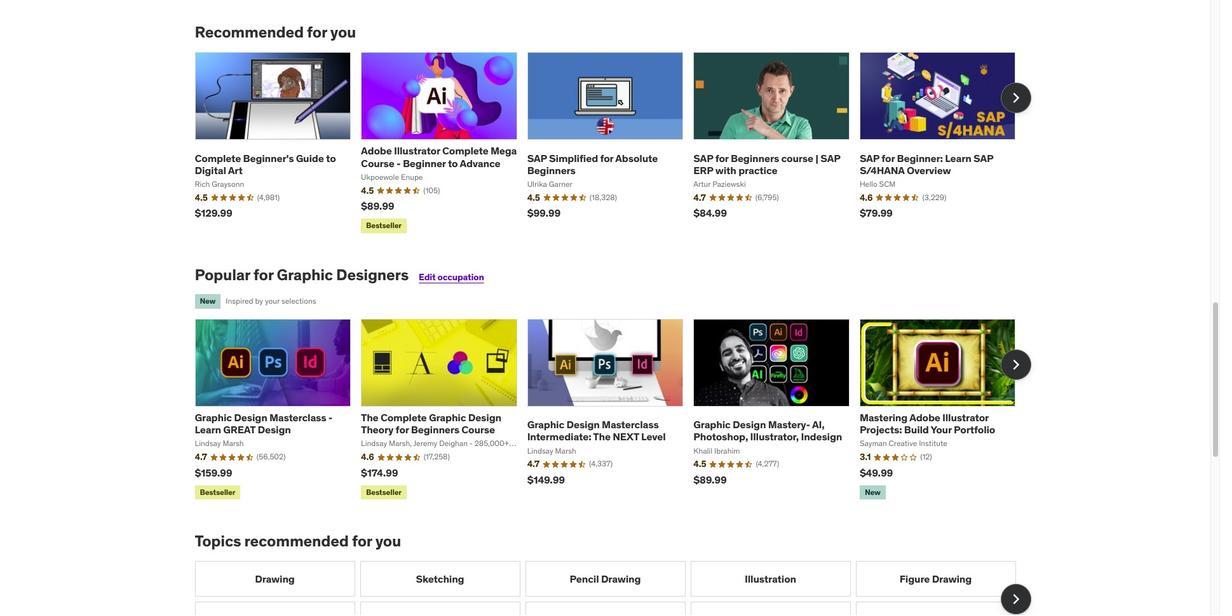 Task type: locate. For each thing, give the bounding box(es) containing it.
carousel element for recommended for you
[[195, 52, 1032, 236]]

sap left beginner:
[[860, 152, 880, 164]]

to left advance
[[448, 157, 458, 169]]

carousel element containing adobe illustrator complete mega course - beginner to advance
[[195, 52, 1032, 236]]

graphic inside graphic design masterclass - learn great design
[[195, 411, 232, 424]]

0 vertical spatial the
[[361, 411, 379, 424]]

1 vertical spatial next image
[[1006, 355, 1026, 375]]

topics
[[195, 532, 241, 551]]

0 vertical spatial course
[[361, 157, 395, 169]]

learn left great
[[195, 424, 221, 436]]

mega
[[491, 145, 517, 157]]

sap right |
[[821, 152, 841, 164]]

sap right 'overview'
[[974, 152, 994, 164]]

figure drawing link
[[856, 561, 1016, 597]]

course inside 'the complete graphic design theory for beginners course'
[[462, 424, 495, 436]]

level
[[642, 431, 666, 443]]

simplified
[[549, 152, 598, 164]]

0 vertical spatial carousel element
[[195, 52, 1032, 236]]

1 carousel element from the top
[[195, 52, 1032, 236]]

1 horizontal spatial beginners
[[527, 164, 576, 177]]

0 horizontal spatial illustrator
[[394, 145, 440, 157]]

0 horizontal spatial drawing
[[255, 573, 295, 585]]

s/4hana
[[860, 164, 905, 177]]

pencil drawing link
[[525, 561, 686, 597]]

0 horizontal spatial beginners
[[411, 424, 460, 436]]

adobe
[[361, 145, 392, 157], [910, 411, 941, 424]]

digital
[[195, 164, 226, 177]]

- inside adobe illustrator complete mega course - beginner to advance
[[397, 157, 401, 169]]

drawing for figure drawing
[[932, 573, 972, 585]]

carousel element containing graphic design masterclass - learn great design
[[195, 319, 1032, 502]]

1 horizontal spatial learn
[[946, 152, 972, 164]]

beginners inside 'the complete graphic design theory for beginners course'
[[411, 424, 460, 436]]

0 horizontal spatial course
[[361, 157, 395, 169]]

design for graphic design mastery- ai, photoshop, illustrator, indesign
[[733, 418, 766, 431]]

graphic design masterclass intermediate: the next level
[[527, 418, 666, 443]]

|
[[816, 152, 819, 164]]

complete
[[443, 145, 489, 157], [195, 152, 241, 164], [381, 411, 427, 424]]

the
[[361, 411, 379, 424], [593, 431, 611, 443]]

0 vertical spatial you
[[330, 23, 356, 42]]

masterclass inside graphic design masterclass - learn great design
[[270, 411, 326, 424]]

1 vertical spatial learn
[[195, 424, 221, 436]]

2 vertical spatial next image
[[1006, 589, 1026, 610]]

inspired
[[226, 296, 253, 306]]

1 horizontal spatial illustrator
[[943, 411, 989, 424]]

beginners
[[731, 152, 780, 164], [527, 164, 576, 177], [411, 424, 460, 436]]

adobe illustrator complete mega course - beginner to advance link
[[361, 145, 517, 169]]

1 vertical spatial -
[[329, 411, 333, 424]]

theory
[[361, 424, 394, 436]]

drawing inside pencil drawing link
[[601, 573, 641, 585]]

to right guide
[[326, 152, 336, 164]]

beginner:
[[897, 152, 943, 164]]

sap inside sap simplified for absolute beginners
[[527, 152, 547, 164]]

sap
[[527, 152, 547, 164], [694, 152, 714, 164], [821, 152, 841, 164], [860, 152, 880, 164], [974, 152, 994, 164]]

1 vertical spatial illustrator
[[943, 411, 989, 424]]

build
[[905, 424, 929, 436]]

0 vertical spatial -
[[397, 157, 401, 169]]

the complete graphic design theory for beginners course
[[361, 411, 502, 436]]

1 horizontal spatial adobe
[[910, 411, 941, 424]]

graphic inside graphic design mastery- ai, photoshop, illustrator, indesign
[[694, 418, 731, 431]]

0 horizontal spatial to
[[326, 152, 336, 164]]

3 next image from the top
[[1006, 589, 1026, 610]]

sap right the mega
[[527, 152, 547, 164]]

next image
[[1006, 88, 1026, 108], [1006, 355, 1026, 375], [1006, 589, 1026, 610]]

1 vertical spatial course
[[462, 424, 495, 436]]

sap for sap simplified for absolute beginners
[[527, 152, 547, 164]]

drawing
[[255, 573, 295, 585], [601, 573, 641, 585], [932, 573, 972, 585]]

you
[[330, 23, 356, 42], [376, 532, 401, 551]]

masterclass for level
[[602, 418, 659, 431]]

sap for sap for beginners course | sap erp with practice
[[694, 152, 714, 164]]

drawing link
[[195, 561, 355, 597]]

0 horizontal spatial masterclass
[[270, 411, 326, 424]]

carousel element for topics recommended for you
[[195, 561, 1032, 615]]

figure
[[900, 573, 930, 585]]

carousel element containing drawing
[[195, 561, 1032, 615]]

-
[[397, 157, 401, 169], [329, 411, 333, 424]]

illustrator
[[394, 145, 440, 157], [943, 411, 989, 424]]

sap for beginners course | sap erp with practice link
[[694, 152, 841, 177]]

sap simplified for absolute beginners
[[527, 152, 658, 177]]

beginner's
[[243, 152, 294, 164]]

illustrator inside mastering adobe illustrator projects: build your portfolio
[[943, 411, 989, 424]]

learn inside the sap for beginner: learn sap s/4hana overview
[[946, 152, 972, 164]]

graphic for graphic design masterclass - learn great design
[[195, 411, 232, 424]]

the inside the graphic design masterclass intermediate: the next level
[[593, 431, 611, 443]]

3 carousel element from the top
[[195, 561, 1032, 615]]

2 drawing from the left
[[601, 573, 641, 585]]

adobe inside mastering adobe illustrator projects: build your portfolio
[[910, 411, 941, 424]]

1 vertical spatial adobe
[[910, 411, 941, 424]]

2 horizontal spatial complete
[[443, 145, 489, 157]]

the complete graphic design theory for beginners course link
[[361, 411, 502, 436]]

3 sap from the left
[[821, 152, 841, 164]]

next
[[613, 431, 639, 443]]

overview
[[907, 164, 951, 177]]

design
[[234, 411, 267, 424], [468, 411, 502, 424], [567, 418, 600, 431], [733, 418, 766, 431], [258, 424, 291, 436]]

sap for beginners course | sap erp with practice
[[694, 152, 841, 177]]

1 horizontal spatial drawing
[[601, 573, 641, 585]]

to
[[326, 152, 336, 164], [448, 157, 458, 169]]

learn right beginner:
[[946, 152, 972, 164]]

1 next image from the top
[[1006, 88, 1026, 108]]

1 sap from the left
[[527, 152, 547, 164]]

0 horizontal spatial learn
[[195, 424, 221, 436]]

drawing inside figure drawing link
[[932, 573, 972, 585]]

course
[[782, 152, 814, 164]]

0 horizontal spatial the
[[361, 411, 379, 424]]

- left theory
[[329, 411, 333, 424]]

2 carousel element from the top
[[195, 319, 1032, 502]]

2 sap from the left
[[694, 152, 714, 164]]

sap for beginner: learn sap s/4hana overview
[[860, 152, 994, 177]]

2 horizontal spatial beginners
[[731, 152, 780, 164]]

popular
[[195, 265, 250, 285]]

3 drawing from the left
[[932, 573, 972, 585]]

- left beginner
[[397, 157, 401, 169]]

2 vertical spatial carousel element
[[195, 561, 1032, 615]]

the inside 'the complete graphic design theory for beginners course'
[[361, 411, 379, 424]]

drawing down recommended
[[255, 573, 295, 585]]

absolute
[[616, 152, 658, 164]]

adobe right mastering
[[910, 411, 941, 424]]

0 horizontal spatial -
[[329, 411, 333, 424]]

pencil drawing
[[570, 573, 641, 585]]

1 drawing from the left
[[255, 573, 295, 585]]

sap for sap for beginner: learn sap s/4hana overview
[[860, 152, 880, 164]]

0 vertical spatial next image
[[1006, 88, 1026, 108]]

complete inside adobe illustrator complete mega course - beginner to advance
[[443, 145, 489, 157]]

sap left with
[[694, 152, 714, 164]]

carousel element
[[195, 52, 1032, 236], [195, 319, 1032, 502], [195, 561, 1032, 615]]

to inside adobe illustrator complete mega course - beginner to advance
[[448, 157, 458, 169]]

drawing right pencil
[[601, 573, 641, 585]]

1 horizontal spatial -
[[397, 157, 401, 169]]

1 horizontal spatial course
[[462, 424, 495, 436]]

design inside graphic design mastery- ai, photoshop, illustrator, indesign
[[733, 418, 766, 431]]

graphic for graphic design mastery- ai, photoshop, illustrator, indesign
[[694, 418, 731, 431]]

for
[[307, 23, 327, 42], [600, 152, 614, 164], [716, 152, 729, 164], [882, 152, 895, 164], [254, 265, 274, 285], [396, 424, 409, 436], [352, 532, 372, 551]]

adobe left beginner
[[361, 145, 392, 157]]

graphic design mastery- ai, photoshop, illustrator, indesign
[[694, 418, 843, 443]]

illustration
[[745, 573, 797, 585]]

your
[[931, 424, 952, 436]]

1 horizontal spatial the
[[593, 431, 611, 443]]

course
[[361, 157, 395, 169], [462, 424, 495, 436]]

1 horizontal spatial complete
[[381, 411, 427, 424]]

0 vertical spatial learn
[[946, 152, 972, 164]]

occupation
[[438, 271, 484, 283]]

graphic inside the graphic design masterclass intermediate: the next level
[[527, 418, 565, 431]]

2 horizontal spatial drawing
[[932, 573, 972, 585]]

1 horizontal spatial you
[[376, 532, 401, 551]]

intermediate:
[[527, 431, 592, 443]]

1 horizontal spatial masterclass
[[602, 418, 659, 431]]

drawing right figure
[[932, 573, 972, 585]]

recommended
[[195, 23, 304, 42]]

0 vertical spatial illustrator
[[394, 145, 440, 157]]

0 horizontal spatial adobe
[[361, 145, 392, 157]]

4 sap from the left
[[860, 152, 880, 164]]

masterclass
[[270, 411, 326, 424], [602, 418, 659, 431]]

0 vertical spatial adobe
[[361, 145, 392, 157]]

graphic
[[277, 265, 333, 285], [195, 411, 232, 424], [429, 411, 466, 424], [527, 418, 565, 431], [694, 418, 731, 431]]

mastering adobe illustrator projects: build your portfolio
[[860, 411, 996, 436]]

learn
[[946, 152, 972, 164], [195, 424, 221, 436]]

design inside the graphic design masterclass intermediate: the next level
[[567, 418, 600, 431]]

1 vertical spatial the
[[593, 431, 611, 443]]

recommended
[[244, 532, 349, 551]]

graphic design mastery- ai, photoshop, illustrator, indesign link
[[694, 418, 843, 443]]

0 horizontal spatial complete
[[195, 152, 241, 164]]

complete inside 'the complete graphic design theory for beginners course'
[[381, 411, 427, 424]]

masterclass inside the graphic design masterclass intermediate: the next level
[[602, 418, 659, 431]]

1 horizontal spatial to
[[448, 157, 458, 169]]

1 vertical spatial carousel element
[[195, 319, 1032, 502]]

edit occupation button
[[419, 271, 484, 283]]



Task type: vqa. For each thing, say whether or not it's contained in the screenshot.
Adobe Illustrator Complete Mega Course - Beginner to Advance
yes



Task type: describe. For each thing, give the bounding box(es) containing it.
guide
[[296, 152, 324, 164]]

beginners inside sap for beginners course | sap erp with practice
[[731, 152, 780, 164]]

0 horizontal spatial you
[[330, 23, 356, 42]]

beginner
[[403, 157, 446, 169]]

photoshop,
[[694, 431, 748, 443]]

design for graphic design masterclass - learn great design
[[234, 411, 267, 424]]

sap for beginner: learn sap s/4hana overview link
[[860, 152, 994, 177]]

graphic inside 'the complete graphic design theory for beginners course'
[[429, 411, 466, 424]]

mastering
[[860, 411, 908, 424]]

selections
[[282, 296, 316, 306]]

mastering adobe illustrator projects: build your portfolio link
[[860, 411, 996, 436]]

figure drawing
[[900, 573, 972, 585]]

for inside sap simplified for absolute beginners
[[600, 152, 614, 164]]

graphic design masterclass intermediate: the next level link
[[527, 418, 666, 443]]

recommended for you
[[195, 23, 356, 42]]

complete inside complete beginner's guide to digital art
[[195, 152, 241, 164]]

topics recommended for you
[[195, 532, 401, 551]]

by
[[255, 296, 263, 306]]

5 sap from the left
[[974, 152, 994, 164]]

learn inside graphic design masterclass - learn great design
[[195, 424, 221, 436]]

great
[[223, 424, 256, 436]]

sketching
[[416, 573, 464, 585]]

beginners inside sap simplified for absolute beginners
[[527, 164, 576, 177]]

masterclass for design
[[270, 411, 326, 424]]

portfolio
[[954, 424, 996, 436]]

erp
[[694, 164, 714, 177]]

next image for recommended for you
[[1006, 88, 1026, 108]]

sap simplified for absolute beginners link
[[527, 152, 658, 177]]

drawing for pencil drawing
[[601, 573, 641, 585]]

to inside complete beginner's guide to digital art
[[326, 152, 336, 164]]

advance
[[460, 157, 501, 169]]

complete beginner's guide to digital art link
[[195, 152, 336, 177]]

for inside 'the complete graphic design theory for beginners course'
[[396, 424, 409, 436]]

graphic design masterclass - learn great design link
[[195, 411, 333, 436]]

ai,
[[813, 418, 825, 431]]

graphic design masterclass - learn great design
[[195, 411, 333, 436]]

art
[[228, 164, 243, 177]]

design inside 'the complete graphic design theory for beginners course'
[[468, 411, 502, 424]]

popular for graphic designers
[[195, 265, 409, 285]]

indesign
[[801, 431, 843, 443]]

for inside sap for beginners course | sap erp with practice
[[716, 152, 729, 164]]

illustrator,
[[751, 431, 799, 443]]

complete beginner's guide to digital art
[[195, 152, 336, 177]]

designers
[[336, 265, 409, 285]]

course inside adobe illustrator complete mega course - beginner to advance
[[361, 157, 395, 169]]

your
[[265, 296, 280, 306]]

edit occupation
[[419, 271, 484, 283]]

illustration link
[[691, 561, 851, 597]]

pencil
[[570, 573, 599, 585]]

1 vertical spatial you
[[376, 532, 401, 551]]

practice
[[739, 164, 778, 177]]

inspired by your selections
[[226, 296, 316, 306]]

sketching link
[[360, 561, 520, 597]]

- inside graphic design masterclass - learn great design
[[329, 411, 333, 424]]

projects:
[[860, 424, 902, 436]]

for inside the sap for beginner: learn sap s/4hana overview
[[882, 152, 895, 164]]

illustrator inside adobe illustrator complete mega course - beginner to advance
[[394, 145, 440, 157]]

new
[[200, 297, 216, 306]]

edit
[[419, 271, 436, 283]]

with
[[716, 164, 737, 177]]

2 next image from the top
[[1006, 355, 1026, 375]]

graphic for graphic design masterclass intermediate: the next level
[[527, 418, 565, 431]]

design for graphic design masterclass intermediate: the next level
[[567, 418, 600, 431]]

adobe inside adobe illustrator complete mega course - beginner to advance
[[361, 145, 392, 157]]

adobe illustrator complete mega course - beginner to advance
[[361, 145, 517, 169]]

next image for topics recommended for you
[[1006, 589, 1026, 610]]

mastery-
[[768, 418, 811, 431]]

drawing inside drawing link
[[255, 573, 295, 585]]



